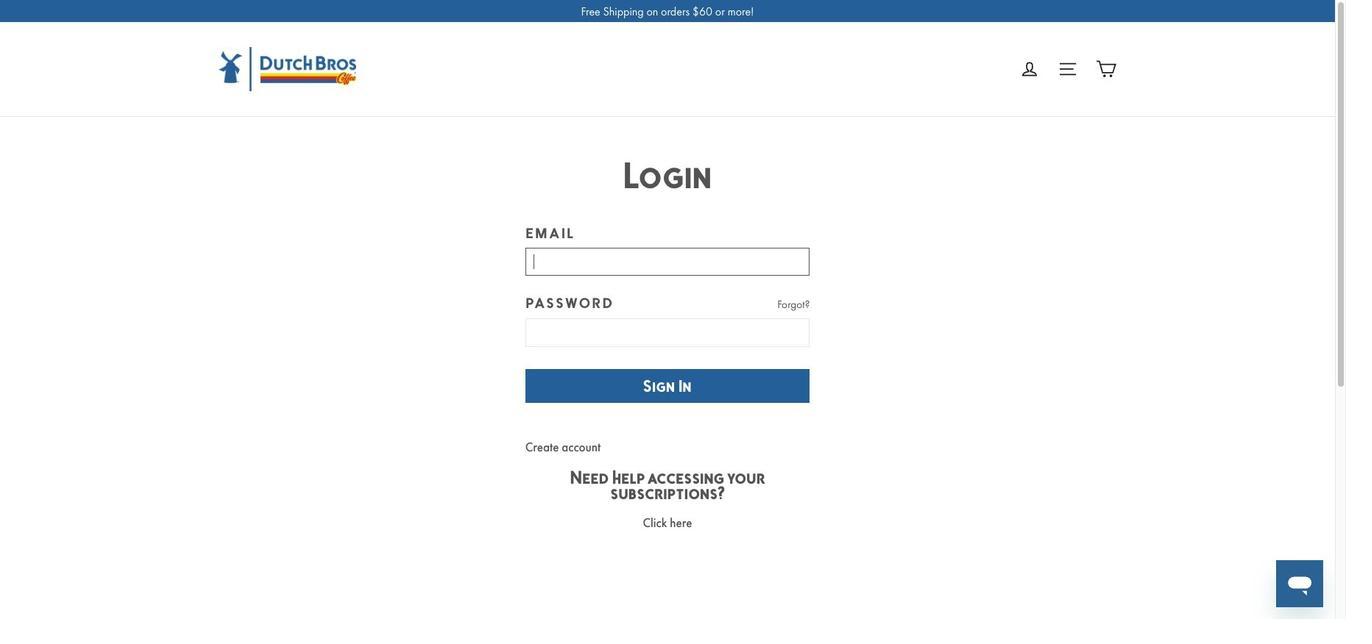 Task type: locate. For each thing, give the bounding box(es) containing it.
None submit
[[525, 369, 810, 404]]

user image
[[1019, 59, 1040, 79]]

dutch bros shop image
[[219, 47, 356, 91]]

None password field
[[525, 319, 810, 347]]

None email field
[[525, 248, 810, 276]]



Task type: describe. For each thing, give the bounding box(es) containing it.
cart image
[[1096, 59, 1116, 79]]

hamburger image
[[1058, 59, 1078, 79]]



